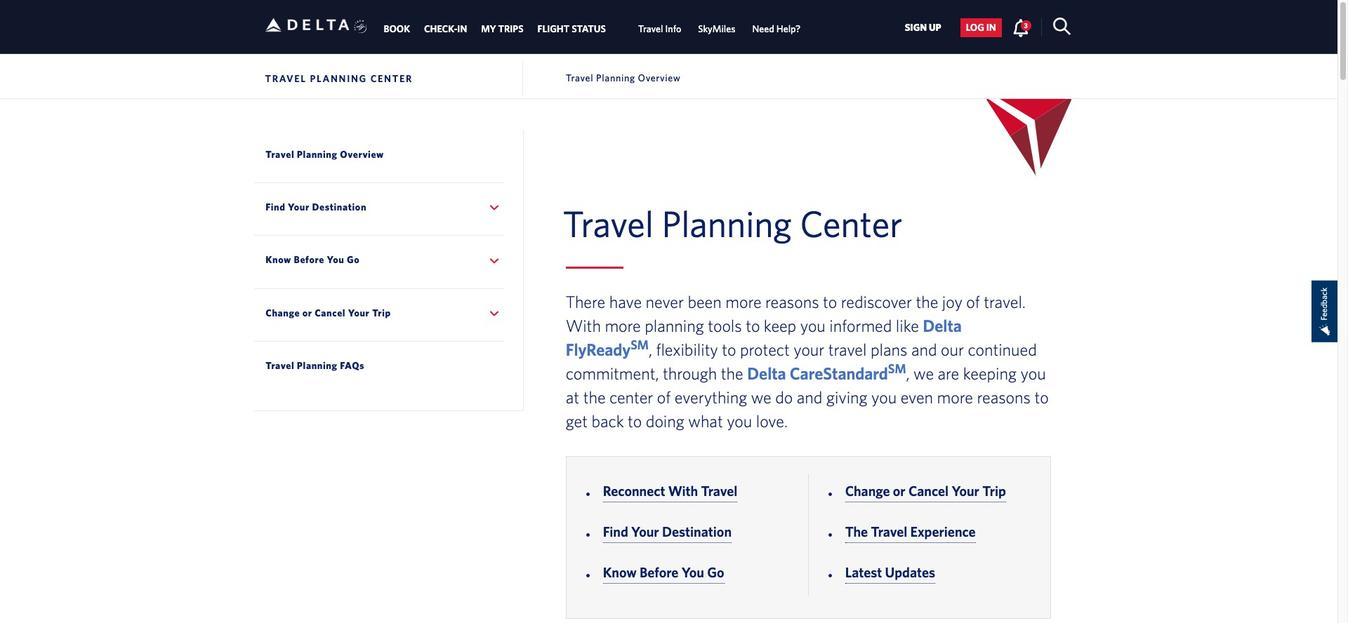 Task type: locate. For each thing, give the bounding box(es) containing it.
1 horizontal spatial more
[[726, 292, 762, 312]]

more down have
[[605, 316, 641, 336]]

we left do
[[751, 388, 772, 407]]

1 horizontal spatial and
[[912, 340, 937, 359]]

change inside change or cancel your trip link
[[845, 483, 890, 499]]

0 vertical spatial more
[[726, 292, 762, 312]]

find inside find your destination dropdown button
[[266, 202, 286, 213]]

0 vertical spatial change or cancel your trip
[[266, 307, 391, 319]]

you for know before you go dropdown button
[[327, 254, 344, 266]]

1 vertical spatial with
[[668, 483, 698, 499]]

1 vertical spatial find
[[603, 524, 628, 540]]

0 horizontal spatial reasons
[[766, 292, 819, 312]]

know
[[266, 254, 291, 266], [603, 564, 637, 581]]

know for know before you go dropdown button
[[266, 254, 291, 266]]

1 horizontal spatial you
[[682, 564, 704, 581]]

destination inside dropdown button
[[312, 202, 367, 213]]

center inside main content
[[800, 203, 903, 245]]

there have never been more reasons to rediscover the joy of travel. with more planning tools to keep you informed like
[[566, 292, 1026, 336]]

have
[[609, 292, 642, 312]]

find your destination inside dropdown button
[[266, 202, 367, 213]]

or inside travel planning center main content
[[893, 483, 906, 499]]

tab list
[[377, 1, 809, 52]]

with down there
[[566, 316, 601, 336]]

0 vertical spatial sm
[[631, 338, 649, 352]]

overview down travel info link
[[638, 72, 681, 83]]

you left even
[[872, 388, 897, 407]]

my
[[481, 23, 496, 34]]

you up your
[[800, 316, 826, 336]]

0 vertical spatial know
[[266, 254, 291, 266]]

find your destination for find your destination dropdown button
[[266, 202, 367, 213]]

0 horizontal spatial with
[[566, 316, 601, 336]]

0 vertical spatial overview
[[638, 72, 681, 83]]

0 horizontal spatial we
[[751, 388, 772, 407]]

0 horizontal spatial go
[[347, 254, 360, 266]]

0 vertical spatial before
[[294, 254, 324, 266]]

overview
[[638, 72, 681, 83], [340, 149, 384, 160]]

go down the find your destination link
[[707, 564, 724, 581]]

cancel
[[315, 307, 346, 319], [909, 483, 949, 499]]

0 horizontal spatial change or cancel your trip
[[266, 307, 391, 319]]

1 vertical spatial delta
[[747, 364, 786, 383]]

1 vertical spatial center
[[800, 203, 903, 245]]

the up everything at the bottom of page
[[721, 364, 744, 383]]

to down tools
[[722, 340, 736, 359]]

1 vertical spatial destination
[[662, 524, 732, 540]]

you inside dropdown button
[[327, 254, 344, 266]]

sm down plans
[[888, 362, 906, 376]]

1 vertical spatial the
[[721, 364, 744, 383]]

go inside dropdown button
[[347, 254, 360, 266]]

reasons down keeping
[[977, 388, 1031, 407]]

do
[[775, 388, 793, 407]]

carestandard
[[790, 364, 888, 383]]

1 horizontal spatial center
[[800, 203, 903, 245]]

1 vertical spatial before
[[640, 564, 679, 581]]

delta inside delta carestandard sm
[[747, 364, 786, 383]]

trips
[[498, 23, 524, 34]]

cancel up travel planning faqs
[[315, 307, 346, 319]]

destination down travel planning overview link
[[312, 202, 367, 213]]

before inside dropdown button
[[294, 254, 324, 266]]

1 horizontal spatial know before you go
[[603, 564, 724, 581]]

know inside dropdown button
[[266, 254, 291, 266]]

and
[[912, 340, 937, 359], [797, 388, 823, 407]]

1 horizontal spatial trip
[[983, 483, 1006, 499]]

0 horizontal spatial travel planning overview
[[266, 149, 384, 160]]

1 horizontal spatial destination
[[662, 524, 732, 540]]

0 horizontal spatial sm
[[631, 338, 649, 352]]

destination for the find your destination link
[[662, 524, 732, 540]]

destination for find your destination dropdown button
[[312, 202, 367, 213]]

more inside , we are keeping you at the center of everything we do and giving you even more reasons to get back to doing what you love.
[[937, 388, 973, 407]]

before for the 'know before you go' link
[[640, 564, 679, 581]]

trip inside travel planning center main content
[[983, 483, 1006, 499]]

1 vertical spatial more
[[605, 316, 641, 336]]

find for find your destination dropdown button
[[266, 202, 286, 213]]

tab list containing book
[[377, 1, 809, 52]]

1 vertical spatial we
[[751, 388, 772, 407]]

1 vertical spatial travel planning overview
[[266, 149, 384, 160]]

or up travel planning faqs
[[303, 307, 312, 319]]

of inside , we are keeping you at the center of everything we do and giving you even more reasons to get back to doing what you love.
[[657, 388, 671, 407]]

cancel inside travel planning center main content
[[909, 483, 949, 499]]

1 vertical spatial cancel
[[909, 483, 949, 499]]

0 vertical spatial ,
[[649, 340, 652, 359]]

sm inside delta carestandard sm
[[888, 362, 906, 376]]

1 horizontal spatial the
[[721, 364, 744, 383]]

0 horizontal spatial know
[[266, 254, 291, 266]]

the right at
[[583, 388, 606, 407]]

1 vertical spatial of
[[657, 388, 671, 407]]

planning
[[645, 316, 704, 336]]

1 vertical spatial ,
[[906, 364, 910, 383]]

more up tools
[[726, 292, 762, 312]]

latest updates
[[845, 564, 935, 581]]

center
[[371, 73, 413, 85], [800, 203, 903, 245]]

2 horizontal spatial more
[[937, 388, 973, 407]]

know for the 'know before you go' link
[[603, 564, 637, 581]]

delta carestandard sm
[[747, 362, 906, 383]]

go down find your destination dropdown button
[[347, 254, 360, 266]]

1 horizontal spatial ,
[[906, 364, 910, 383]]

travel planning faqs link
[[254, 341, 504, 392]]

with up the find your destination link
[[668, 483, 698, 499]]

, down planning
[[649, 340, 652, 359]]

change for change or cancel your trip dropdown button
[[266, 307, 300, 319]]

travel planning overview
[[566, 72, 681, 83], [266, 149, 384, 160]]

3
[[1024, 21, 1028, 29]]

0 vertical spatial and
[[912, 340, 937, 359]]

before inside travel planning center main content
[[640, 564, 679, 581]]

0 vertical spatial find
[[266, 202, 286, 213]]

1 vertical spatial travel planning center
[[563, 203, 903, 245]]

0 horizontal spatial you
[[327, 254, 344, 266]]

delta inside delta flyready
[[923, 316, 962, 336]]

, inside , we are keeping you at the center of everything we do and giving you even more reasons to get back to doing what you love.
[[906, 364, 910, 383]]

, inside , flexibility to protect your travel plans and our continued commitment, through the
[[649, 340, 652, 359]]

change up 'the'
[[845, 483, 890, 499]]

cancel inside dropdown button
[[315, 307, 346, 319]]

delta down protect
[[747, 364, 786, 383]]

delta
[[923, 316, 962, 336], [747, 364, 786, 383]]

need help?
[[752, 23, 801, 34]]

need
[[752, 23, 774, 34]]

1 horizontal spatial overview
[[638, 72, 681, 83]]

everything
[[675, 388, 747, 407]]

0 vertical spatial the
[[916, 292, 938, 312]]

more
[[726, 292, 762, 312], [605, 316, 641, 336], [937, 388, 973, 407]]

1 horizontal spatial delta
[[923, 316, 962, 336]]

find inside travel planning center main content
[[603, 524, 628, 540]]

travel inside tab list
[[638, 23, 663, 34]]

, up even
[[906, 364, 910, 383]]

your
[[794, 340, 825, 359]]

change or cancel your trip up the travel experience at right
[[845, 483, 1006, 499]]

of right joy
[[967, 292, 980, 312]]

you down the find your destination link
[[682, 564, 704, 581]]

1 horizontal spatial we
[[914, 364, 934, 383]]

1 horizontal spatial travel planning center
[[563, 203, 903, 245]]

we left are
[[914, 364, 934, 383]]

1 horizontal spatial sm
[[888, 362, 906, 376]]

faqs
[[340, 360, 365, 372]]

or up the travel experience at right
[[893, 483, 906, 499]]

you left love.
[[727, 411, 752, 431]]

before
[[294, 254, 324, 266], [640, 564, 679, 581]]

to inside , flexibility to protect your travel plans and our continued commitment, through the
[[722, 340, 736, 359]]

to
[[823, 292, 837, 312], [746, 316, 760, 336], [722, 340, 736, 359], [1035, 388, 1049, 407], [628, 411, 642, 431]]

go
[[347, 254, 360, 266], [707, 564, 724, 581]]

0 vertical spatial travel planning overview
[[566, 72, 681, 83]]

0 vertical spatial destination
[[312, 202, 367, 213]]

like
[[896, 316, 919, 336]]

you inside travel planning center main content
[[682, 564, 704, 581]]

0 horizontal spatial trip
[[372, 307, 391, 319]]

change or cancel your trip inside dropdown button
[[266, 307, 391, 319]]

0 horizontal spatial know before you go
[[266, 254, 360, 266]]

destination inside travel planning center main content
[[662, 524, 732, 540]]

1 horizontal spatial before
[[640, 564, 679, 581]]

change or cancel your trip inside travel planning center main content
[[845, 483, 1006, 499]]

0 vertical spatial cancel
[[315, 307, 346, 319]]

help?
[[777, 23, 801, 34]]

0 vertical spatial or
[[303, 307, 312, 319]]

0 vertical spatial delta
[[923, 316, 962, 336]]

know before you go
[[266, 254, 360, 266], [603, 564, 724, 581]]

2 vertical spatial more
[[937, 388, 973, 407]]

the left joy
[[916, 292, 938, 312]]

0 horizontal spatial cancel
[[315, 307, 346, 319]]

1 vertical spatial reasons
[[977, 388, 1031, 407]]

go inside travel planning center main content
[[707, 564, 724, 581]]

know before you go inside travel planning center main content
[[603, 564, 724, 581]]

1 vertical spatial overview
[[340, 149, 384, 160]]

0 vertical spatial go
[[347, 254, 360, 266]]

0 vertical spatial change
[[266, 307, 300, 319]]

2 horizontal spatial the
[[916, 292, 938, 312]]

go for the 'know before you go' link
[[707, 564, 724, 581]]

or for change or cancel your trip link
[[893, 483, 906, 499]]

the
[[845, 524, 868, 540]]

change for change or cancel your trip link
[[845, 483, 890, 499]]

informed
[[830, 316, 892, 336]]

1 horizontal spatial of
[[967, 292, 980, 312]]

change or cancel your trip up travel planning faqs
[[266, 307, 391, 319]]

continued
[[968, 340, 1037, 359]]

0 vertical spatial reasons
[[766, 292, 819, 312]]

know before you go link
[[603, 564, 724, 584]]

1 horizontal spatial change
[[845, 483, 890, 499]]

0 vertical spatial you
[[327, 254, 344, 266]]

you down find your destination dropdown button
[[327, 254, 344, 266]]

1 vertical spatial change
[[845, 483, 890, 499]]

0 horizontal spatial of
[[657, 388, 671, 407]]

sm up commitment, on the left bottom
[[631, 338, 649, 352]]

to down continued
[[1035, 388, 1049, 407]]

0 horizontal spatial the
[[583, 388, 606, 407]]

trip inside dropdown button
[[372, 307, 391, 319]]

rediscover
[[841, 292, 912, 312]]

log in button
[[961, 18, 1002, 37]]

change up travel planning faqs
[[266, 307, 300, 319]]

2 vertical spatial the
[[583, 388, 606, 407]]

know inside travel planning center main content
[[603, 564, 637, 581]]

delta down joy
[[923, 316, 962, 336]]

change inside change or cancel your trip dropdown button
[[266, 307, 300, 319]]

1 horizontal spatial cancel
[[909, 483, 949, 499]]

1 horizontal spatial change or cancel your trip
[[845, 483, 1006, 499]]

planning
[[596, 72, 635, 83], [310, 73, 367, 85], [297, 149, 338, 160], [662, 203, 792, 245], [297, 360, 338, 372]]

of up doing
[[657, 388, 671, 407]]

0 horizontal spatial before
[[294, 254, 324, 266]]

1 horizontal spatial travel planning overview
[[566, 72, 681, 83]]

1 vertical spatial you
[[682, 564, 704, 581]]

your
[[288, 202, 310, 213], [348, 307, 370, 319], [952, 483, 980, 499], [631, 524, 659, 540]]

reasons
[[766, 292, 819, 312], [977, 388, 1031, 407]]

travel planning overview inside travel planning overview link
[[266, 149, 384, 160]]

find your destination
[[266, 202, 367, 213], [603, 524, 732, 540]]

before for know before you go dropdown button
[[294, 254, 324, 266]]

,
[[649, 340, 652, 359], [906, 364, 910, 383]]

0 horizontal spatial or
[[303, 307, 312, 319]]

find your destination for the find your destination link
[[603, 524, 732, 540]]

0 horizontal spatial find your destination
[[266, 202, 367, 213]]

1 vertical spatial and
[[797, 388, 823, 407]]

0 horizontal spatial ,
[[649, 340, 652, 359]]

destination down reconnect with travel link
[[662, 524, 732, 540]]

check-in link
[[424, 16, 467, 41]]

0 horizontal spatial change
[[266, 307, 300, 319]]

1 vertical spatial sm
[[888, 362, 906, 376]]

you
[[800, 316, 826, 336], [1021, 364, 1046, 383], [872, 388, 897, 407], [727, 411, 752, 431]]

1 horizontal spatial or
[[893, 483, 906, 499]]

0 horizontal spatial and
[[797, 388, 823, 407]]

delta air lines image
[[265, 3, 349, 47]]

reasons inside there have never been more reasons to rediscover the joy of travel. with more planning tools to keep you informed like
[[766, 292, 819, 312]]

1 vertical spatial go
[[707, 564, 724, 581]]

cancel up experience
[[909, 483, 949, 499]]

0 horizontal spatial destination
[[312, 202, 367, 213]]

0 horizontal spatial delta
[[747, 364, 786, 383]]

to up protect
[[746, 316, 760, 336]]

, for we
[[906, 364, 910, 383]]

travel info
[[638, 23, 681, 34]]

and right do
[[797, 388, 823, 407]]

0 vertical spatial with
[[566, 316, 601, 336]]

sign up
[[905, 22, 942, 33]]

tools
[[708, 316, 742, 336]]

1 horizontal spatial reasons
[[977, 388, 1031, 407]]

to up informed in the right of the page
[[823, 292, 837, 312]]

or
[[303, 307, 312, 319], [893, 483, 906, 499]]

with inside there have never been more reasons to rediscover the joy of travel. with more planning tools to keep you informed like
[[566, 316, 601, 336]]

reasons up keep
[[766, 292, 819, 312]]

overview up find your destination dropdown button
[[340, 149, 384, 160]]

more down are
[[937, 388, 973, 407]]

find your destination inside travel planning center main content
[[603, 524, 732, 540]]

1 vertical spatial know
[[603, 564, 637, 581]]

1 horizontal spatial find your destination
[[603, 524, 732, 540]]

travel planning center inside main content
[[563, 203, 903, 245]]

0 horizontal spatial travel planning center
[[265, 73, 413, 85]]

find
[[266, 202, 286, 213], [603, 524, 628, 540]]

are
[[938, 364, 959, 383]]

travel planning center main content
[[555, 202, 1073, 624]]

and left our
[[912, 340, 937, 359]]

know before you go inside dropdown button
[[266, 254, 360, 266]]

plans
[[871, 340, 908, 359]]

change or cancel your trip for change or cancel your trip dropdown button
[[266, 307, 391, 319]]

0 vertical spatial find your destination
[[266, 202, 367, 213]]

sign up link
[[899, 18, 947, 37]]

0 horizontal spatial overview
[[340, 149, 384, 160]]

trip
[[372, 307, 391, 319], [983, 483, 1006, 499]]

the travel experience
[[845, 524, 976, 540]]

you inside there have never been more reasons to rediscover the joy of travel. with more planning tools to keep you informed like
[[800, 316, 826, 336]]

or inside dropdown button
[[303, 307, 312, 319]]

0 vertical spatial of
[[967, 292, 980, 312]]

the
[[916, 292, 938, 312], [721, 364, 744, 383], [583, 388, 606, 407]]



Task type: vqa. For each thing, say whether or not it's contained in the screenshot.
the Delta related to Delta FlyReady
yes



Task type: describe. For each thing, give the bounding box(es) containing it.
change or cancel your trip link
[[845, 483, 1006, 503]]

check-in
[[424, 23, 467, 34]]

travel
[[829, 340, 867, 359]]

protect
[[740, 340, 790, 359]]

center
[[610, 388, 653, 407]]

been
[[688, 292, 722, 312]]

skymiles link
[[698, 16, 736, 41]]

giving
[[827, 388, 868, 407]]

know before you go for know before you go dropdown button
[[266, 254, 360, 266]]

and inside , flexibility to protect your travel plans and our continued commitment, through the
[[912, 340, 937, 359]]

find your destination link
[[603, 524, 732, 543]]

the inside , flexibility to protect your travel plans and our continued commitment, through the
[[721, 364, 744, 383]]

at
[[566, 388, 579, 407]]

trip for change or cancel your trip dropdown button
[[372, 307, 391, 319]]

flyready
[[566, 340, 631, 359]]

status
[[572, 23, 606, 34]]

you down continued
[[1021, 364, 1046, 383]]

get
[[566, 411, 588, 431]]

planning inside main content
[[662, 203, 792, 245]]

travel planning faqs
[[266, 360, 365, 372]]

3 link
[[1012, 18, 1031, 36]]

skymiles
[[698, 23, 736, 34]]

book link
[[384, 16, 410, 41]]

change or cancel your trip button
[[254, 288, 504, 339]]

my trips
[[481, 23, 524, 34]]

log
[[966, 22, 984, 33]]

to down center
[[628, 411, 642, 431]]

reconnect with travel link
[[603, 483, 738, 503]]

joy
[[942, 292, 963, 312]]

what
[[688, 411, 723, 431]]

my trips link
[[481, 16, 524, 41]]

of inside there have never been more reasons to rediscover the joy of travel. with more planning tools to keep you informed like
[[967, 292, 980, 312]]

keep
[[764, 316, 797, 336]]

, for flexibility
[[649, 340, 652, 359]]

sign
[[905, 22, 927, 33]]

delta for delta flyready
[[923, 316, 962, 336]]

travel planning overview link
[[254, 130, 504, 180]]

reconnect with travel
[[603, 483, 738, 499]]

need help? link
[[752, 16, 801, 41]]

latest
[[845, 564, 882, 581]]

delta flyready
[[566, 316, 962, 359]]

in
[[457, 23, 467, 34]]

flight
[[538, 23, 570, 34]]

1 horizontal spatial with
[[668, 483, 698, 499]]

find your destination button
[[254, 183, 504, 233]]

trip for change or cancel your trip link
[[983, 483, 1006, 499]]

love.
[[756, 411, 788, 431]]

you for the 'know before you go' link
[[682, 564, 704, 581]]

change or cancel your trip for change or cancel your trip link
[[845, 483, 1006, 499]]

log in
[[966, 22, 996, 33]]

the inside there have never been more reasons to rediscover the joy of travel. with more planning tools to keep you informed like
[[916, 292, 938, 312]]

commitment,
[[566, 364, 659, 383]]

know before you go for the 'know before you go' link
[[603, 564, 724, 581]]

our
[[941, 340, 964, 359]]

find for the find your destination link
[[603, 524, 628, 540]]

book
[[384, 23, 410, 34]]

0 vertical spatial center
[[371, 73, 413, 85]]

go for know before you go dropdown button
[[347, 254, 360, 266]]

the travel experience link
[[845, 524, 976, 543]]

travel.
[[984, 292, 1026, 312]]

or for change or cancel your trip dropdown button
[[303, 307, 312, 319]]

experience
[[911, 524, 976, 540]]

check-
[[424, 23, 457, 34]]

and inside , we are keeping you at the center of everything we do and giving you even more reasons to get back to doing what you love.
[[797, 388, 823, 407]]

in
[[987, 22, 996, 33]]

never
[[646, 292, 684, 312]]

back
[[592, 411, 624, 431]]

reasons inside , we are keeping you at the center of everything we do and giving you even more reasons to get back to doing what you love.
[[977, 388, 1031, 407]]

delta for delta carestandard sm
[[747, 364, 786, 383]]

, we are keeping you at the center of everything we do and giving you even more reasons to get back to doing what you love.
[[566, 364, 1049, 431]]

info
[[665, 23, 681, 34]]

0 vertical spatial we
[[914, 364, 934, 383]]

doing
[[646, 411, 685, 431]]

through
[[663, 364, 717, 383]]

know before you go button
[[254, 235, 504, 286]]

0 horizontal spatial more
[[605, 316, 641, 336]]

keeping
[[963, 364, 1017, 383]]

flexibility
[[656, 340, 718, 359]]

, flexibility to protect your travel plans and our continued commitment, through the
[[566, 340, 1037, 383]]

travel info link
[[638, 16, 681, 41]]

updates
[[885, 564, 935, 581]]

skyteam image
[[354, 5, 367, 49]]

flight status link
[[538, 16, 606, 41]]

the inside , we are keeping you at the center of everything we do and giving you even more reasons to get back to doing what you love.
[[583, 388, 606, 407]]

latest updates link
[[845, 564, 935, 584]]

0 vertical spatial travel planning center
[[265, 73, 413, 85]]

up
[[929, 22, 942, 33]]

there
[[566, 292, 605, 312]]

cancel for change or cancel your trip link
[[909, 483, 949, 499]]

cancel for change or cancel your trip dropdown button
[[315, 307, 346, 319]]

reconnect
[[603, 483, 665, 499]]

flight status
[[538, 23, 606, 34]]

even
[[901, 388, 933, 407]]



